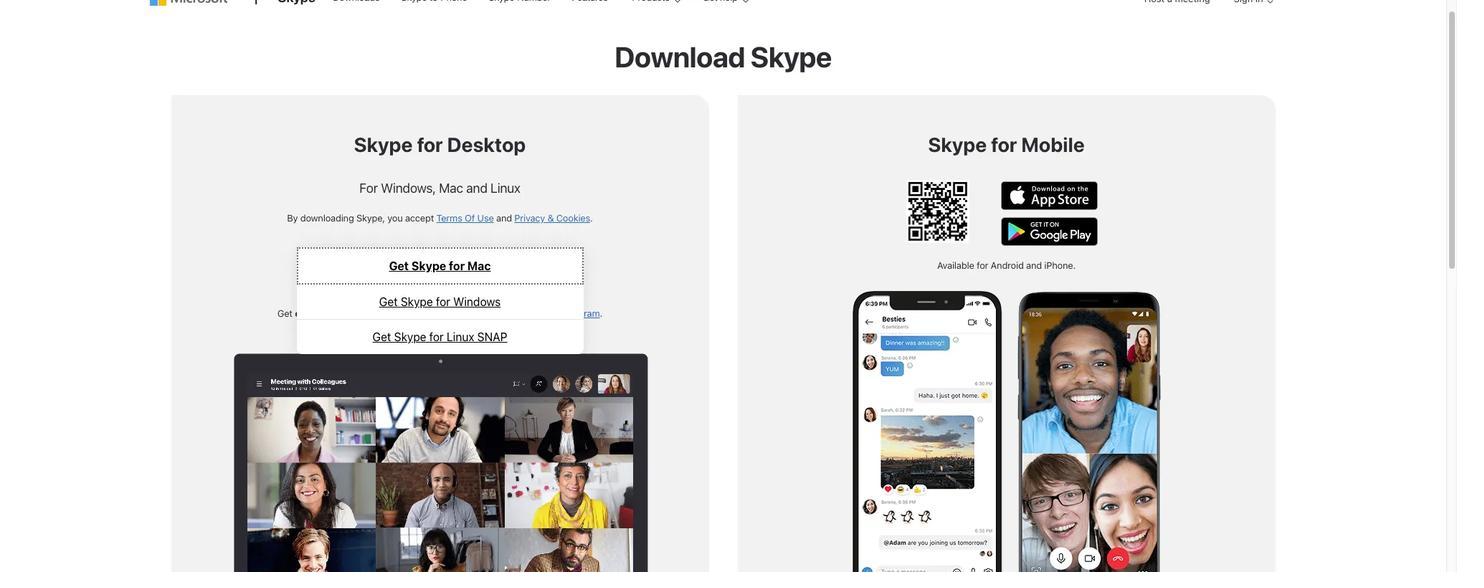 Task type: locate. For each thing, give the bounding box(es) containing it.
skype
[[751, 39, 832, 73], [354, 133, 413, 156], [928, 133, 987, 156], [393, 259, 431, 274], [412, 260, 446, 273], [401, 296, 433, 308], [406, 308, 432, 319], [505, 308, 531, 319], [394, 331, 426, 344]]

mac
[[439, 181, 463, 196], [454, 259, 479, 274], [468, 260, 491, 273]]

access
[[320, 308, 351, 319]]

get up the
[[369, 259, 390, 274]]

menu bar
[[150, 0, 1297, 55]]

. right '&'
[[590, 212, 593, 224]]

and up of
[[466, 181, 488, 196]]

0 vertical spatial linux
[[491, 181, 521, 196]]

innovations
[[434, 308, 482, 319]]

get skype for mac link up get skype for windows
[[369, 258, 479, 275]]

windows
[[453, 296, 501, 308]]

get skype for mac
[[369, 259, 479, 274], [389, 260, 491, 273]]

. right insider
[[600, 308, 603, 319]]

available for android and iphone.
[[937, 259, 1076, 271]]

and left iphone.
[[1027, 259, 1042, 271]]

and
[[466, 181, 488, 196], [496, 212, 512, 224], [1027, 259, 1042, 271]]

0 vertical spatial and
[[466, 181, 488, 196]]

get skype for mac link up get skype for windows link at the left of the page
[[298, 249, 582, 283]]

0 horizontal spatial linux
[[447, 331, 475, 344]]

linux inside list box
[[447, 331, 475, 344]]

1 vertical spatial .
[[600, 308, 603, 319]]

insider
[[533, 308, 562, 319]]

linux down innovations
[[447, 331, 475, 344]]

by
[[287, 212, 298, 224]]

iphone.
[[1045, 259, 1076, 271]]

linux
[[491, 181, 521, 196], [447, 331, 475, 344]]

and for available for android and iphone.
[[1027, 259, 1042, 271]]

get skype for windows link
[[297, 285, 584, 319]]

0 horizontal spatial and
[[466, 181, 488, 196]]

get skype for linux snap
[[373, 331, 507, 344]]

get it on google play image
[[1001, 217, 1098, 246]]

1 vertical spatial linux
[[447, 331, 475, 344]]

snap
[[478, 331, 507, 344]]

for
[[417, 133, 443, 156], [991, 133, 1018, 156], [434, 259, 451, 274], [977, 259, 989, 271], [449, 260, 465, 273], [436, 296, 450, 308], [429, 331, 444, 344]]

list box
[[297, 247, 584, 354]]

accept
[[405, 212, 434, 224]]

mobile
[[1022, 133, 1085, 156]]

2 horizontal spatial and
[[1027, 259, 1042, 271]]

arrow down image
[[1262, 0, 1279, 10]]

linux up 'use'
[[491, 181, 521, 196]]

0 horizontal spatial .
[[590, 212, 593, 224]]

get
[[369, 259, 390, 274], [389, 260, 409, 273], [379, 296, 398, 308], [277, 308, 293, 319], [373, 331, 391, 344]]

skype insider program link
[[505, 308, 600, 319]]

.
[[590, 212, 593, 224], [600, 308, 603, 319]]

download on the appstore image
[[1001, 181, 1098, 210]]

1 horizontal spatial .
[[600, 308, 603, 319]]

1 horizontal spatial and
[[496, 212, 512, 224]]

get skype for mac link
[[298, 249, 582, 283], [369, 258, 479, 275]]

windows,
[[381, 181, 436, 196]]

microsoft image
[[150, 0, 227, 6]]

get left the early at the left
[[277, 308, 293, 319]]

get skype for mac inside list box
[[389, 260, 491, 273]]

2 vertical spatial and
[[1027, 259, 1042, 271]]

available
[[937, 259, 975, 271]]

0 vertical spatial .
[[590, 212, 593, 224]]

skype for mobile
[[928, 133, 1085, 156]]

of
[[465, 212, 475, 224]]

get right the
[[379, 296, 398, 308]]

and right 'use'
[[496, 212, 512, 224]]

get skype for mac for get skype for mac link inside list box
[[389, 260, 491, 273]]



Task type: describe. For each thing, give the bounding box(es) containing it.
and for for windows, mac and linux
[[466, 181, 488, 196]]

get skype for mac link inside list box
[[298, 249, 582, 283]]

. for skype insider program
[[600, 308, 603, 319]]

list box containing get skype for mac
[[297, 247, 584, 354]]

to
[[353, 308, 362, 319]]

you
[[388, 212, 403, 224]]

get up the latest
[[389, 260, 409, 273]]

program
[[564, 308, 600, 319]]

privacy
[[515, 212, 545, 224]]

download skype through qr code image
[[907, 180, 970, 243]]

privacy & cookies link
[[515, 212, 590, 224]]

with
[[485, 308, 502, 319]]

android
[[991, 259, 1024, 271]]

terms of use link
[[436, 212, 494, 224]]

latest
[[380, 308, 404, 319]]

terms
[[436, 212, 462, 224]]

download skype
[[615, 39, 832, 73]]

for
[[359, 181, 378, 196]]

1 vertical spatial and
[[496, 212, 512, 224]]

desktop
[[447, 133, 526, 156]]

skype on mobile device image
[[853, 286, 1161, 572]]

. for privacy & cookies
[[590, 212, 593, 224]]

get skype for mac for get skype for mac link on top of get skype for windows
[[369, 259, 479, 274]]

for windows, mac and linux
[[359, 181, 521, 196]]

get skype for windows
[[379, 296, 501, 308]]

cookies
[[557, 212, 590, 224]]

early
[[295, 308, 317, 319]]

the
[[364, 308, 378, 319]]

get down the latest
[[373, 331, 391, 344]]

by downloading skype, you accept terms of use and privacy & cookies .
[[287, 212, 593, 224]]

get early access to the latest skype innovations with skype insider program .
[[277, 308, 603, 319]]

skype for desktop
[[354, 133, 526, 156]]

&
[[548, 212, 554, 224]]

download
[[615, 39, 745, 73]]

1 horizontal spatial linux
[[491, 181, 521, 196]]

mac inside list box
[[468, 260, 491, 273]]

use
[[477, 212, 494, 224]]

get skype for linux snap link
[[297, 320, 584, 354]]

downloading
[[300, 212, 354, 224]]

skype,
[[356, 212, 385, 224]]



Task type: vqa. For each thing, say whether or not it's contained in the screenshot.
the Get early access to the latest Skype innovations with Skype Insider Program .
yes



